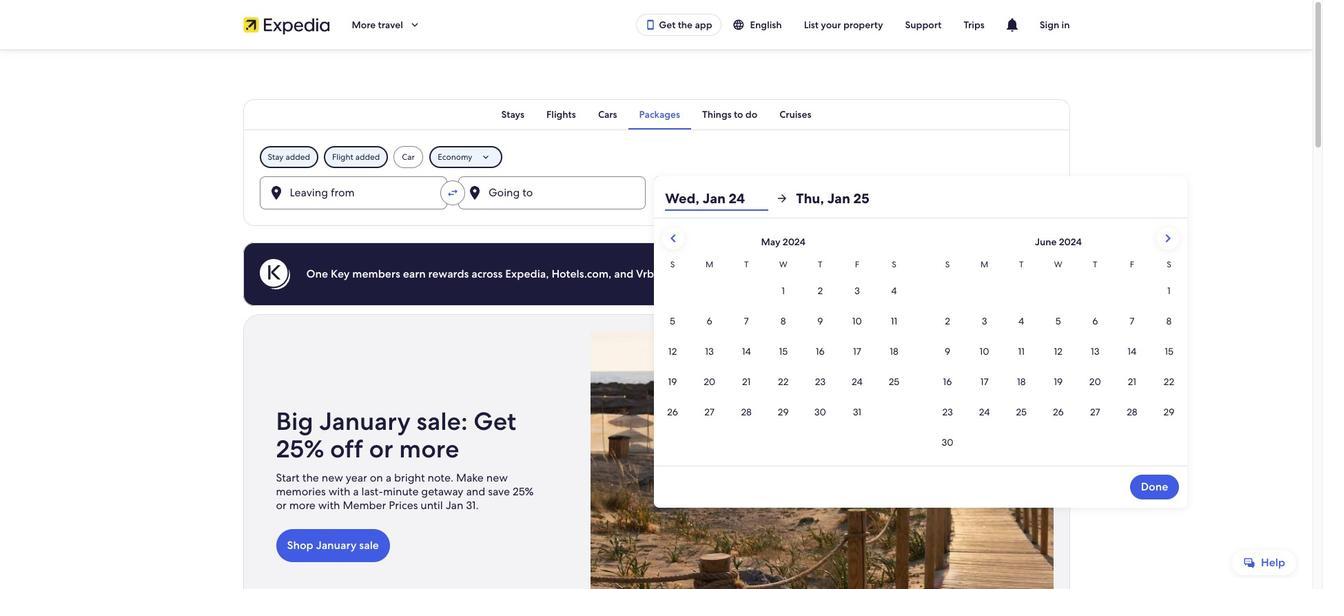 Task type: vqa. For each thing, say whether or not it's contained in the screenshot.
rightmost the
yes



Task type: locate. For each thing, give the bounding box(es) containing it.
jan inside big january sale: get 25% off or more start the new year on a bright note. make new memories with a last-minute getaway and save 25% or more with member prices until jan 31.
[[446, 498, 463, 513]]

w down june 2024
[[1054, 259, 1063, 270]]

english button
[[721, 12, 793, 37]]

or up on
[[369, 433, 393, 465]]

sign in
[[1040, 19, 1070, 31]]

f
[[855, 259, 859, 270], [1130, 259, 1134, 270]]

24 inside button
[[729, 190, 745, 207]]

tab list containing stays
[[243, 99, 1070, 130]]

wed, jan 24 button
[[665, 186, 769, 211]]

january left sale
[[316, 538, 357, 553]]

or
[[369, 433, 393, 465], [276, 498, 287, 513]]

added for flight added
[[355, 152, 380, 163]]

or down start
[[276, 498, 287, 513]]

2024 right the june
[[1059, 236, 1082, 248]]

1 new from the left
[[322, 471, 343, 485]]

1 horizontal spatial 25%
[[513, 485, 534, 499]]

1 added from the left
[[286, 152, 310, 163]]

sale:
[[417, 405, 468, 438]]

flights link
[[536, 99, 587, 130]]

1 horizontal spatial w
[[1054, 259, 1063, 270]]

the left app
[[678, 19, 693, 31]]

added
[[286, 152, 310, 163], [355, 152, 380, 163]]

do
[[746, 108, 758, 121]]

stays link
[[490, 99, 536, 130]]

0 horizontal spatial 24
[[705, 191, 717, 205]]

1 horizontal spatial the
[[678, 19, 693, 31]]

0 horizontal spatial new
[[322, 471, 343, 485]]

25
[[854, 190, 869, 207], [748, 191, 760, 205]]

january inside big january sale: get 25% off or more start the new year on a bright note. make new memories with a last-minute getaway and save 25% or more with member prices until jan 31.
[[319, 405, 411, 438]]

new left year
[[322, 471, 343, 485]]

tab list
[[243, 99, 1070, 130]]

added for stay added
[[286, 152, 310, 163]]

0 horizontal spatial more
[[289, 498, 316, 513]]

until
[[421, 498, 443, 513]]

jan inside button
[[827, 190, 850, 207]]

in
[[1062, 19, 1070, 31]]

a right on
[[386, 471, 392, 485]]

june 2024
[[1035, 236, 1082, 248]]

january up year
[[319, 405, 411, 438]]

memories
[[276, 485, 326, 499]]

jan
[[703, 190, 726, 207], [827, 190, 850, 207], [685, 191, 702, 205], [727, 191, 745, 205], [446, 498, 463, 513]]

travel
[[378, 19, 403, 31]]

more up note.
[[399, 433, 459, 465]]

1 vertical spatial january
[[316, 538, 357, 553]]

communication center icon image
[[1004, 17, 1021, 33]]

the right start
[[302, 471, 319, 485]]

2024 for may 2024
[[783, 236, 806, 248]]

key
[[331, 267, 350, 281]]

thu, jan 25
[[796, 190, 869, 207]]

1 horizontal spatial added
[[355, 152, 380, 163]]

0 horizontal spatial 25%
[[276, 433, 324, 465]]

a
[[386, 471, 392, 485], [353, 485, 359, 499]]

english
[[750, 19, 782, 31]]

0 horizontal spatial added
[[286, 152, 310, 163]]

get inside big january sale: get 25% off or more start the new year on a bright note. make new memories with a last-minute getaway and save 25% or more with member prices until jan 31.
[[474, 405, 516, 438]]

w
[[779, 259, 788, 270], [1054, 259, 1063, 270]]

get
[[659, 19, 676, 31], [474, 405, 516, 438]]

cruises
[[780, 108, 812, 121]]

1 horizontal spatial new
[[486, 471, 508, 485]]

and left the save
[[466, 485, 485, 499]]

1 vertical spatial get
[[474, 405, 516, 438]]

earn
[[403, 267, 426, 281]]

m for may 2024
[[706, 259, 714, 270]]

next month image
[[1160, 230, 1177, 247]]

note.
[[428, 471, 454, 485]]

1 horizontal spatial more
[[399, 433, 459, 465]]

1 w from the left
[[779, 259, 788, 270]]

w down may 2024
[[779, 259, 788, 270]]

get right download the app button 'image'
[[659, 19, 676, 31]]

1 horizontal spatial f
[[1130, 259, 1134, 270]]

0 vertical spatial the
[[678, 19, 693, 31]]

2024
[[783, 236, 806, 248], [1059, 236, 1082, 248]]

25 right -
[[748, 191, 760, 205]]

2 added from the left
[[355, 152, 380, 163]]

more down start
[[289, 498, 316, 513]]

list your property link
[[793, 12, 894, 37]]

1 horizontal spatial 25
[[854, 190, 869, 207]]

25 right thu, on the top of the page
[[854, 190, 869, 207]]

a left the last-
[[353, 485, 359, 499]]

24 left -
[[705, 191, 717, 205]]

start
[[276, 471, 300, 485]]

january
[[319, 405, 411, 438], [316, 538, 357, 553]]

24
[[729, 190, 745, 207], [705, 191, 717, 205]]

1 horizontal spatial get
[[659, 19, 676, 31]]

big
[[276, 405, 313, 438]]

0 horizontal spatial m
[[706, 259, 714, 270]]

june
[[1035, 236, 1057, 248]]

the
[[678, 19, 693, 31], [302, 471, 319, 485]]

1 horizontal spatial m
[[981, 259, 989, 270]]

added right stay
[[286, 152, 310, 163]]

0 vertical spatial get
[[659, 19, 676, 31]]

m for june 2024
[[981, 259, 989, 270]]

sale
[[359, 538, 379, 553]]

25 inside button
[[748, 191, 760, 205]]

0 vertical spatial or
[[369, 433, 393, 465]]

1 vertical spatial more
[[289, 498, 316, 513]]

0 horizontal spatial f
[[855, 259, 859, 270]]

2024 right may
[[783, 236, 806, 248]]

done button
[[1130, 475, 1179, 500]]

1 t from the left
[[744, 259, 749, 270]]

2024 for june 2024
[[1059, 236, 1082, 248]]

get right "sale:"
[[474, 405, 516, 438]]

31.
[[466, 498, 479, 513]]

1 vertical spatial the
[[302, 471, 319, 485]]

25%
[[276, 433, 324, 465], [513, 485, 534, 499]]

and
[[614, 267, 634, 281], [466, 485, 485, 499]]

0 vertical spatial more
[[399, 433, 459, 465]]

2 t from the left
[[818, 259, 823, 270]]

1 horizontal spatial and
[[614, 267, 634, 281]]

24 right -
[[729, 190, 745, 207]]

property
[[844, 19, 883, 31]]

the inside big january sale: get 25% off or more start the new year on a bright note. make new memories with a last-minute getaway and save 25% or more with member prices until jan 31.
[[302, 471, 319, 485]]

added right flight
[[355, 152, 380, 163]]

1 horizontal spatial 2024
[[1059, 236, 1082, 248]]

1 vertical spatial 25%
[[513, 485, 534, 499]]

1 m from the left
[[706, 259, 714, 270]]

get the app
[[659, 19, 712, 31]]

and left vrbo on the top left
[[614, 267, 634, 281]]

0 vertical spatial 25%
[[276, 433, 324, 465]]

w for june
[[1054, 259, 1063, 270]]

25% up start
[[276, 433, 324, 465]]

list
[[804, 19, 819, 31]]

minute
[[383, 485, 419, 499]]

1 f from the left
[[855, 259, 859, 270]]

hotels.com,
[[552, 267, 612, 281]]

f for june 2024
[[1130, 259, 1134, 270]]

0 vertical spatial january
[[319, 405, 411, 438]]

0 horizontal spatial a
[[353, 485, 359, 499]]

more travel
[[352, 19, 403, 31]]

more
[[399, 433, 459, 465], [289, 498, 316, 513]]

25% right the save
[[513, 485, 534, 499]]

2 2024 from the left
[[1059, 236, 1082, 248]]

0 horizontal spatial 25
[[748, 191, 760, 205]]

t
[[744, 259, 749, 270], [818, 259, 823, 270], [1019, 259, 1024, 270], [1093, 259, 1098, 270]]

2 f from the left
[[1130, 259, 1134, 270]]

0 horizontal spatial w
[[779, 259, 788, 270]]

1 2024 from the left
[[783, 236, 806, 248]]

2 s from the left
[[892, 259, 896, 270]]

trailing image
[[409, 19, 421, 31]]

new
[[322, 471, 343, 485], [486, 471, 508, 485]]

1 horizontal spatial 24
[[729, 190, 745, 207]]

economy button
[[430, 146, 503, 168]]

download the app button image
[[645, 19, 656, 30]]

2 w from the left
[[1054, 259, 1063, 270]]

cars
[[598, 108, 617, 121]]

m
[[706, 259, 714, 270], [981, 259, 989, 270]]

wed,
[[665, 190, 700, 207]]

and inside big january sale: get 25% off or more start the new year on a bright note. make new memories with a last-minute getaway and save 25% or more with member prices until jan 31.
[[466, 485, 485, 499]]

economy
[[438, 152, 472, 163]]

make
[[456, 471, 484, 485]]

stays
[[501, 108, 525, 121]]

2 new from the left
[[486, 471, 508, 485]]

1 vertical spatial and
[[466, 485, 485, 499]]

shop january sale link
[[276, 529, 390, 562]]

0 horizontal spatial and
[[466, 485, 485, 499]]

0 horizontal spatial get
[[474, 405, 516, 438]]

trips link
[[953, 12, 996, 37]]

new right make
[[486, 471, 508, 485]]

0 horizontal spatial the
[[302, 471, 319, 485]]

0 horizontal spatial 2024
[[783, 236, 806, 248]]

1 vertical spatial or
[[276, 498, 287, 513]]

stay
[[268, 152, 284, 163]]

2 m from the left
[[981, 259, 989, 270]]



Task type: describe. For each thing, give the bounding box(es) containing it.
last-
[[362, 485, 383, 499]]

sign
[[1040, 19, 1059, 31]]

january for big
[[319, 405, 411, 438]]

packages link
[[628, 99, 691, 130]]

4 s from the left
[[1167, 259, 1171, 270]]

-
[[720, 191, 725, 205]]

may 2024
[[761, 236, 806, 248]]

member
[[343, 498, 386, 513]]

done
[[1141, 480, 1168, 494]]

one
[[306, 267, 328, 281]]

w for may
[[779, 259, 788, 270]]

expedia logo image
[[243, 15, 330, 34]]

0 horizontal spatial or
[[276, 498, 287, 513]]

more travel button
[[341, 12, 432, 37]]

tab list inside big january sale: get 25% off or more main content
[[243, 99, 1070, 130]]

things
[[702, 108, 732, 121]]

list your property
[[804, 19, 883, 31]]

get the app link
[[636, 14, 721, 36]]

packages
[[639, 108, 680, 121]]

shop january sale
[[287, 538, 379, 553]]

big january sale: get 25% off or more start the new year on a bright note. make new memories with a last-minute getaway and save 25% or more with member prices until jan 31.
[[276, 405, 534, 513]]

vrbo
[[636, 267, 661, 281]]

members
[[352, 267, 400, 281]]

cars link
[[587, 99, 628, 130]]

wed, jan 24
[[665, 190, 745, 207]]

support link
[[894, 12, 953, 37]]

your
[[821, 19, 841, 31]]

year
[[346, 471, 367, 485]]

0 vertical spatial and
[[614, 267, 634, 281]]

to
[[734, 108, 743, 121]]

thu, jan 25 button
[[796, 186, 900, 211]]

save
[[488, 485, 510, 499]]

1 s from the left
[[670, 259, 675, 270]]

small image
[[732, 19, 750, 31]]

cruises link
[[769, 99, 823, 130]]

jan 24 - jan 25 button
[[654, 176, 810, 210]]

1 horizontal spatial a
[[386, 471, 392, 485]]

the inside get the app link
[[678, 19, 693, 31]]

25 inside button
[[854, 190, 869, 207]]

off
[[330, 433, 363, 465]]

more
[[352, 19, 376, 31]]

rewards
[[428, 267, 469, 281]]

getaway
[[421, 485, 464, 499]]

flight added
[[332, 152, 380, 163]]

3 s from the left
[[945, 259, 950, 270]]

24 inside button
[[705, 191, 717, 205]]

expedia,
[[505, 267, 549, 281]]

3 t from the left
[[1019, 259, 1024, 270]]

support
[[905, 19, 942, 31]]

sign in button
[[1029, 12, 1081, 37]]

trips
[[964, 19, 985, 31]]

1 horizontal spatial or
[[369, 433, 393, 465]]

shop
[[287, 538, 313, 553]]

across
[[472, 267, 503, 281]]

thu,
[[796, 190, 824, 207]]

with left member
[[318, 498, 340, 513]]

app
[[695, 19, 712, 31]]

4 t from the left
[[1093, 259, 1098, 270]]

flight
[[332, 152, 353, 163]]

bright
[[394, 471, 425, 485]]

big january sale: get 25% off or more main content
[[0, 50, 1313, 589]]

jan 24 - jan 25
[[685, 191, 760, 205]]

things to do link
[[691, 99, 769, 130]]

previous month image
[[665, 230, 682, 247]]

on
[[370, 471, 383, 485]]

may
[[761, 236, 781, 248]]

prices
[[389, 498, 418, 513]]

f for may 2024
[[855, 259, 859, 270]]

january for shop
[[316, 538, 357, 553]]

stay added
[[268, 152, 310, 163]]

swap origin and destination values image
[[447, 187, 459, 199]]

things to do
[[702, 108, 758, 121]]

car
[[402, 152, 415, 163]]

jan inside button
[[703, 190, 726, 207]]

with left the last-
[[329, 485, 350, 499]]

flights
[[547, 108, 576, 121]]

one key members earn rewards across expedia, hotels.com, and vrbo
[[306, 267, 661, 281]]



